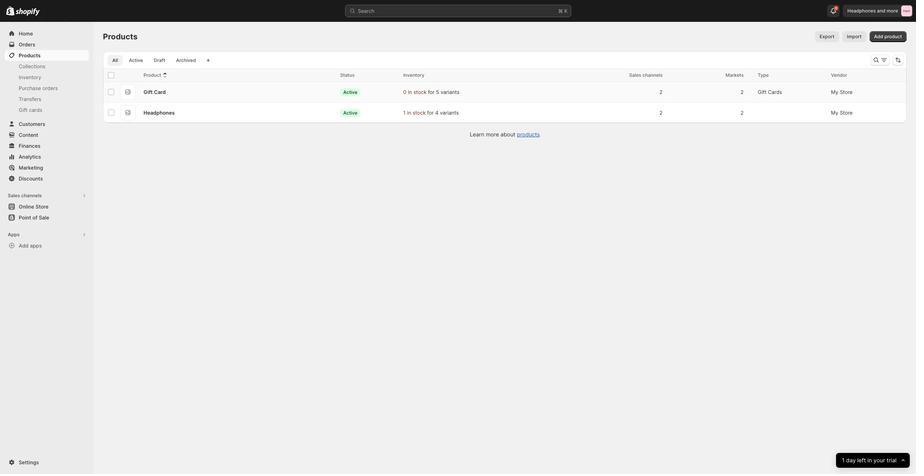 Task type: vqa. For each thing, say whether or not it's contained in the screenshot.
0.00 text box
no



Task type: locate. For each thing, give the bounding box(es) containing it.
1 up export button
[[835, 6, 837, 10]]

0 vertical spatial stock
[[413, 89, 427, 95]]

1 horizontal spatial gift
[[144, 89, 153, 95]]

1 inside dropdown button
[[835, 6, 837, 10]]

in inside dropdown button
[[867, 457, 872, 464]]

2 horizontal spatial gift
[[758, 89, 767, 95]]

my for 1 in stock for 4 variants
[[831, 110, 838, 116]]

customers
[[19, 121, 45, 127]]

1 left day
[[842, 457, 844, 464]]

0 vertical spatial active
[[129, 57, 143, 63]]

active inside tab list
[[129, 57, 143, 63]]

variants right 5
[[441, 89, 459, 95]]

0 horizontal spatial gift
[[19, 107, 28, 113]]

1 vertical spatial active
[[343, 89, 357, 95]]

add left apps
[[19, 243, 29, 249]]

my for 0 in stock for 5 variants
[[831, 89, 838, 95]]

add for add product
[[874, 34, 883, 39]]

settings link
[[5, 457, 89, 468]]

1 horizontal spatial sales
[[629, 72, 641, 78]]

0 vertical spatial headphones
[[847, 8, 876, 14]]

for left 5
[[428, 89, 435, 95]]

1 horizontal spatial headphones
[[847, 8, 876, 14]]

2 button
[[655, 84, 672, 100], [737, 84, 753, 100], [655, 105, 672, 121], [737, 105, 753, 121]]

0 vertical spatial add
[[874, 34, 883, 39]]

gift left 'cards'
[[758, 89, 767, 95]]

gift card link
[[144, 88, 166, 96]]

0 horizontal spatial channels
[[21, 193, 42, 198]]

0 vertical spatial in
[[408, 89, 412, 95]]

1 vertical spatial store
[[840, 110, 853, 116]]

1 vertical spatial sales channels
[[8, 193, 42, 198]]

1 vertical spatial in
[[407, 110, 411, 116]]

gift
[[144, 89, 153, 95], [758, 89, 767, 95], [19, 107, 28, 113]]

variants right 4
[[440, 110, 459, 116]]

headphones
[[847, 8, 876, 14], [144, 110, 175, 116]]

0 horizontal spatial headphones
[[144, 110, 175, 116]]

1
[[835, 6, 837, 10], [403, 110, 406, 116], [842, 457, 844, 464]]

stock
[[413, 89, 427, 95], [413, 110, 426, 116]]

products
[[517, 131, 540, 138]]

1 inside dropdown button
[[842, 457, 844, 464]]

sales channels
[[629, 72, 663, 78], [8, 193, 42, 198]]

1 vertical spatial my store
[[831, 110, 853, 116]]

gift left card
[[144, 89, 153, 95]]

2 vertical spatial 1
[[842, 457, 844, 464]]

in left 4
[[407, 110, 411, 116]]

0 horizontal spatial inventory
[[19, 74, 41, 80]]

0 vertical spatial products
[[103, 32, 138, 41]]

1 vertical spatial stock
[[413, 110, 426, 116]]

finances
[[19, 143, 40, 149]]

my store
[[831, 89, 853, 95], [831, 110, 853, 116]]

2
[[659, 89, 663, 95], [740, 89, 744, 95], [659, 110, 663, 116], [740, 110, 744, 116]]

search
[[358, 8, 374, 14]]

product
[[144, 72, 161, 78]]

export
[[820, 34, 834, 39]]

add inside button
[[19, 243, 29, 249]]

1 vertical spatial products
[[19, 52, 41, 58]]

0 horizontal spatial add
[[19, 243, 29, 249]]

1 vertical spatial my
[[831, 110, 838, 116]]

analytics link
[[5, 151, 89, 162]]

0 horizontal spatial sales
[[8, 193, 20, 198]]

stock left 4
[[413, 110, 426, 116]]

learn
[[470, 131, 484, 138]]

gift for gift card
[[144, 89, 153, 95]]

analytics
[[19, 154, 41, 160]]

learn more about products
[[470, 131, 540, 138]]

inventory up purchase
[[19, 74, 41, 80]]

my store for 0 in stock for 5 variants
[[831, 89, 853, 95]]

discounts
[[19, 175, 43, 182]]

headphones down card
[[144, 110, 175, 116]]

collections link
[[5, 61, 89, 72]]

0 vertical spatial sales channels
[[629, 72, 663, 78]]

1 my store from the top
[[831, 89, 853, 95]]

channels
[[642, 72, 663, 78], [21, 193, 42, 198]]

1 horizontal spatial sales channels
[[629, 72, 663, 78]]

sales channels inside button
[[8, 193, 42, 198]]

1 vertical spatial more
[[486, 131, 499, 138]]

store
[[840, 89, 853, 95], [840, 110, 853, 116], [36, 204, 49, 210]]

store for 0 in stock for 5 variants
[[840, 89, 853, 95]]

products
[[103, 32, 138, 41], [19, 52, 41, 58]]

home link
[[5, 28, 89, 39]]

inventory inside inventory button
[[403, 72, 424, 78]]

2 vertical spatial active
[[343, 110, 357, 116]]

1 down 0
[[403, 110, 406, 116]]

1 vertical spatial add
[[19, 243, 29, 249]]

online store
[[19, 204, 49, 210]]

0 vertical spatial for
[[428, 89, 435, 95]]

1 vertical spatial headphones
[[144, 110, 175, 116]]

sales channels button
[[5, 190, 89, 201]]

headphones left and
[[847, 8, 876, 14]]

1 button
[[827, 5, 840, 17]]

1 horizontal spatial 1
[[835, 6, 837, 10]]

inventory for inventory link
[[19, 74, 41, 80]]

0 vertical spatial channels
[[642, 72, 663, 78]]

stock for 0 in stock
[[413, 89, 427, 95]]

status
[[340, 72, 355, 78]]

active
[[129, 57, 143, 63], [343, 89, 357, 95], [343, 110, 357, 116]]

in
[[408, 89, 412, 95], [407, 110, 411, 116], [867, 457, 872, 464]]

0 vertical spatial sales
[[629, 72, 641, 78]]

products link
[[517, 131, 540, 138]]

all
[[112, 57, 118, 63]]

1 horizontal spatial inventory
[[403, 72, 424, 78]]

1 horizontal spatial channels
[[642, 72, 663, 78]]

tab list
[[106, 55, 202, 66]]

more right and
[[887, 8, 898, 14]]

finances link
[[5, 140, 89, 151]]

inventory up 0
[[403, 72, 424, 78]]

headphones for headphones and more
[[847, 8, 876, 14]]

headphones and more
[[847, 8, 898, 14]]

vendor button
[[831, 71, 855, 79]]

inventory for inventory button
[[403, 72, 424, 78]]

0 vertical spatial my store
[[831, 89, 853, 95]]

0 vertical spatial more
[[887, 8, 898, 14]]

1 vertical spatial for
[[427, 110, 434, 116]]

inventory inside inventory link
[[19, 74, 41, 80]]

draft
[[154, 57, 165, 63]]

0 vertical spatial store
[[840, 89, 853, 95]]

1 my from the top
[[831, 89, 838, 95]]

0 vertical spatial my
[[831, 89, 838, 95]]

headphones for headphones
[[144, 110, 175, 116]]

for left 4
[[427, 110, 434, 116]]

your
[[873, 457, 885, 464]]

1 vertical spatial 1
[[403, 110, 406, 116]]

1 day left in your trial button
[[836, 453, 910, 468]]

export button
[[815, 31, 839, 42]]

stock right 0
[[413, 89, 427, 95]]

0 horizontal spatial sales channels
[[8, 193, 42, 198]]

gift cards link
[[5, 105, 89, 115]]

2 my from the top
[[831, 110, 838, 116]]

in for 1
[[407, 110, 411, 116]]

products up all
[[103, 32, 138, 41]]

draft link
[[149, 55, 170, 66]]

add left product
[[874, 34, 883, 39]]

online
[[19, 204, 34, 210]]

2 vertical spatial store
[[36, 204, 49, 210]]

0 in stock for 5 variants
[[403, 89, 459, 95]]

in right 0
[[408, 89, 412, 95]]

1 vertical spatial channels
[[21, 193, 42, 198]]

1 vertical spatial variants
[[440, 110, 459, 116]]

0 horizontal spatial 1
[[403, 110, 406, 116]]

1 vertical spatial sales
[[8, 193, 20, 198]]

2 horizontal spatial 1
[[842, 457, 844, 464]]

inventory
[[403, 72, 424, 78], [19, 74, 41, 80]]

0 vertical spatial 1
[[835, 6, 837, 10]]

1 horizontal spatial add
[[874, 34, 883, 39]]

2 vertical spatial in
[[867, 457, 872, 464]]

more
[[887, 8, 898, 14], [486, 131, 499, 138]]

gift left cards
[[19, 107, 28, 113]]

more right learn
[[486, 131, 499, 138]]

of
[[32, 214, 37, 221]]

in right 'left'
[[867, 457, 872, 464]]

apps
[[30, 243, 42, 249]]

0 vertical spatial variants
[[441, 89, 459, 95]]

marketing link
[[5, 162, 89, 173]]

2 my store from the top
[[831, 110, 853, 116]]

products up collections
[[19, 52, 41, 58]]

in for 0
[[408, 89, 412, 95]]



Task type: describe. For each thing, give the bounding box(es) containing it.
point
[[19, 214, 31, 221]]

5
[[436, 89, 439, 95]]

archived link
[[171, 55, 201, 66]]

markets
[[726, 72, 744, 78]]

k
[[564, 8, 568, 14]]

orders
[[42, 85, 58, 91]]

0 horizontal spatial products
[[19, 52, 41, 58]]

content link
[[5, 129, 89, 140]]

cards
[[768, 89, 782, 95]]

for for 5
[[428, 89, 435, 95]]

about
[[501, 131, 515, 138]]

collections
[[19, 63, 45, 69]]

inventory button
[[403, 71, 432, 79]]

archived
[[176, 57, 196, 63]]

import button
[[842, 31, 866, 42]]

shopify image
[[16, 8, 40, 16]]

point of sale
[[19, 214, 49, 221]]

discounts link
[[5, 173, 89, 184]]

1 day left in your trial
[[842, 457, 896, 464]]

⌘
[[558, 8, 563, 14]]

type button
[[758, 71, 777, 79]]

4
[[435, 110, 438, 116]]

online store button
[[0, 201, 94, 212]]

orders
[[19, 41, 35, 48]]

apps
[[8, 232, 20, 237]]

add apps
[[19, 243, 42, 249]]

purchase orders
[[19, 85, 58, 91]]

gift card
[[144, 89, 166, 95]]

products link
[[5, 50, 89, 61]]

0
[[403, 89, 406, 95]]

point of sale button
[[0, 212, 94, 223]]

active link
[[124, 55, 148, 66]]

marketing
[[19, 165, 43, 171]]

active for headphones
[[343, 110, 357, 116]]

day
[[846, 457, 856, 464]]

1 horizontal spatial products
[[103, 32, 138, 41]]

my store for 1 in stock for 4 variants
[[831, 110, 853, 116]]

all button
[[108, 55, 123, 66]]

add for add apps
[[19, 243, 29, 249]]

settings
[[19, 459, 39, 466]]

type
[[758, 72, 769, 78]]

product button
[[144, 71, 169, 79]]

add product
[[874, 34, 902, 39]]

for for 4
[[427, 110, 434, 116]]

gift for gift cards
[[758, 89, 767, 95]]

1 in stock for 4 variants
[[403, 110, 459, 116]]

and
[[877, 8, 885, 14]]

1 horizontal spatial more
[[887, 8, 898, 14]]

shopify image
[[6, 6, 15, 16]]

purchase
[[19, 85, 41, 91]]

product
[[884, 34, 902, 39]]

point of sale link
[[5, 212, 89, 223]]

⌘ k
[[558, 8, 568, 14]]

add apps button
[[5, 240, 89, 251]]

0 horizontal spatial more
[[486, 131, 499, 138]]

variants for 0 in stock for 5 variants
[[441, 89, 459, 95]]

tab list containing all
[[106, 55, 202, 66]]

vendor
[[831, 72, 847, 78]]

customers link
[[5, 119, 89, 129]]

sale
[[39, 214, 49, 221]]

cards
[[29, 107, 42, 113]]

headphones link
[[144, 109, 175, 117]]

apps button
[[5, 229, 89, 240]]

channels inside sales channels button
[[21, 193, 42, 198]]

gift cards
[[19, 107, 42, 113]]

card
[[154, 89, 166, 95]]

transfers link
[[5, 94, 89, 105]]

headphones and more image
[[901, 5, 912, 16]]

trial
[[887, 457, 896, 464]]

1 for 1
[[835, 6, 837, 10]]

transfers
[[19, 96, 41, 102]]

inventory link
[[5, 72, 89, 83]]

1 for 1 day left in your trial
[[842, 457, 844, 464]]

orders link
[[5, 39, 89, 50]]

gift cards
[[758, 89, 782, 95]]

content
[[19, 132, 38, 138]]

home
[[19, 30, 33, 37]]

import
[[847, 34, 862, 39]]

purchase orders link
[[5, 83, 89, 94]]

add product link
[[869, 31, 907, 42]]

gift for gift cards
[[19, 107, 28, 113]]

1 for 1 in stock for 4 variants
[[403, 110, 406, 116]]

store for 1 in stock for 4 variants
[[840, 110, 853, 116]]

left
[[857, 457, 866, 464]]

store inside button
[[36, 204, 49, 210]]

active for gift card
[[343, 89, 357, 95]]

stock for 1 in stock
[[413, 110, 426, 116]]

sales inside button
[[8, 193, 20, 198]]

variants for 1 in stock for 4 variants
[[440, 110, 459, 116]]

online store link
[[5, 201, 89, 212]]



